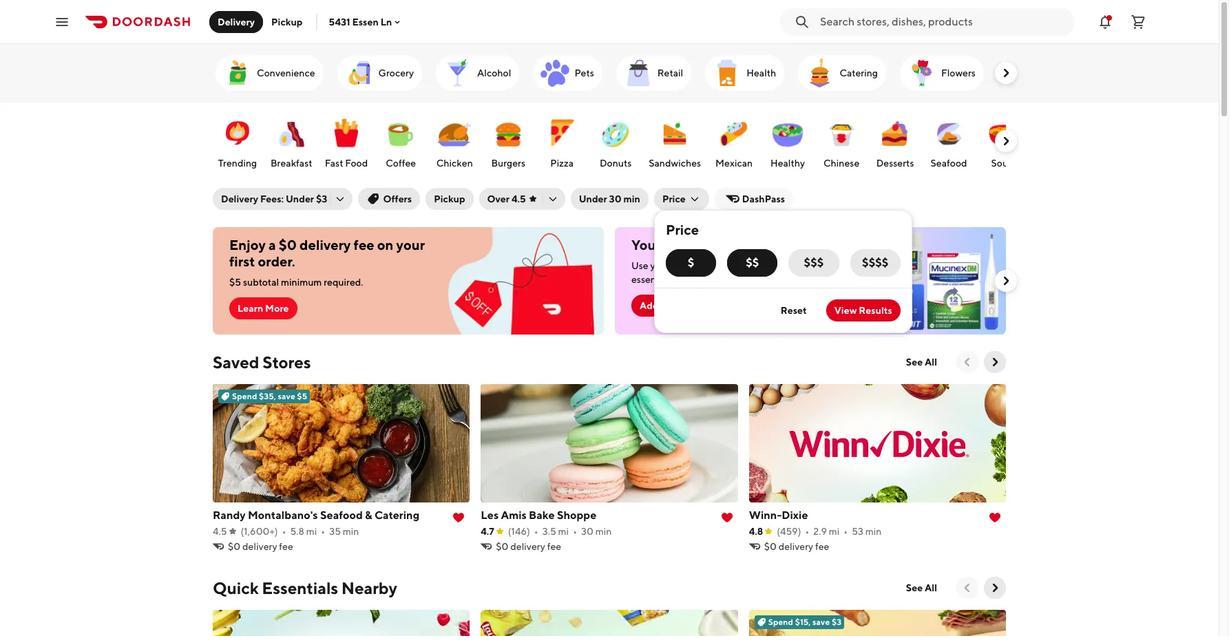 Task type: vqa. For each thing, say whether or not it's contained in the screenshot.
the $$$$
yes



Task type: locate. For each thing, give the bounding box(es) containing it.
delivery for winn-
[[779, 541, 813, 552]]

open menu image
[[54, 13, 70, 30]]

0 horizontal spatial $​0
[[228, 541, 240, 552]]

notification bell image
[[1097, 13, 1113, 30]]

$3 right $15,
[[832, 617, 842, 627]]

1 • from the left
[[282, 526, 286, 537]]

1 horizontal spatial mi
[[558, 526, 569, 537]]

min for winn-dixie
[[865, 526, 882, 537]]

1 horizontal spatial hsa/fsa
[[725, 237, 788, 253]]

fee up required. on the top
[[354, 237, 374, 253]]

1 vertical spatial next button of carousel image
[[999, 134, 1013, 148]]

0 horizontal spatial save
[[278, 391, 295, 401]]

1 horizontal spatial 30
[[609, 193, 621, 205]]

4.5 inside over 4.5 button
[[512, 193, 526, 205]]

1 vertical spatial pickup button
[[426, 188, 473, 210]]

• left "35"
[[321, 526, 325, 537]]

hsa/fsa
[[725, 237, 788, 253], [672, 260, 715, 271]]

1 $​0 delivery fee from the left
[[228, 541, 293, 552]]

all for saved stores
[[925, 357, 937, 368]]

pickup button up the convenience
[[263, 11, 311, 33]]

$5 right $35,
[[297, 391, 307, 401]]

1 vertical spatial see all
[[906, 583, 937, 594]]

view
[[834, 305, 857, 316]]

$​0 delivery fee for dixie
[[764, 541, 829, 552]]

delivery down (146)
[[510, 541, 545, 552]]

retail image
[[622, 56, 655, 90]]

3 $​0 from the left
[[764, 541, 777, 552]]

1 horizontal spatial $3
[[832, 617, 842, 627]]

see all link for saved stores
[[898, 351, 945, 373]]

fee for les amis bake shoppe
[[547, 541, 561, 552]]

$​0 for randy
[[228, 541, 240, 552]]

shoppe
[[557, 509, 597, 522]]

0 vertical spatial your
[[396, 237, 425, 253]]

0 horizontal spatial your
[[396, 237, 425, 253]]

$35,
[[259, 391, 276, 401]]

1 see all link from the top
[[898, 351, 945, 373]]

0 horizontal spatial spend
[[232, 391, 257, 401]]

next button of carousel image for saved stores
[[988, 355, 1002, 369]]

&
[[365, 509, 372, 522]]

under
[[286, 193, 314, 205], [579, 193, 607, 205]]

next button of carousel image right 'flowers'
[[999, 66, 1013, 80]]

1 vertical spatial $3
[[832, 617, 842, 627]]

mi right 3.5
[[558, 526, 569, 537]]

catering right catering image
[[840, 67, 878, 78]]

min for les amis bake shoppe
[[595, 526, 612, 537]]

$​0 delivery fee down (1,600+)
[[228, 541, 293, 552]]

1 horizontal spatial catering
[[840, 67, 878, 78]]

3.5
[[542, 526, 556, 537]]

montalbano's
[[248, 509, 318, 522]]

30 down shoppe
[[581, 526, 593, 537]]

• left 5.8
[[282, 526, 286, 537]]

0 vertical spatial see all
[[906, 357, 937, 368]]

all
[[925, 357, 937, 368], [925, 583, 937, 594]]

healthy
[[770, 158, 805, 169]]

on inside "enjoy a $0 delivery fee on your first order."
[[377, 237, 394, 253]]

delivery inside button
[[218, 16, 255, 27]]

2 vertical spatial save
[[813, 617, 830, 627]]

• left 3.5
[[534, 526, 538, 537]]

quick essentials nearby link
[[213, 577, 397, 599]]

1 vertical spatial hsa/fsa
[[672, 260, 715, 271]]

1 vertical spatial all
[[925, 583, 937, 594]]

delivery for les
[[510, 541, 545, 552]]

53
[[852, 526, 863, 537]]

$​0 down (146)
[[496, 541, 509, 552]]

0 items, open order cart image
[[1130, 13, 1146, 30]]

chinese
[[823, 158, 859, 169]]

3 • from the left
[[534, 526, 538, 537]]

hsa/fsa up $$ at the right top of page
[[725, 237, 788, 253]]

view results button
[[826, 300, 901, 322]]

30 down the donuts
[[609, 193, 621, 205]]

0 horizontal spatial $5
[[229, 277, 241, 288]]

shop
[[791, 237, 822, 253]]

• left "53"
[[844, 526, 848, 537]]

0 vertical spatial on
[[377, 237, 394, 253]]

2 $​0 delivery fee from the left
[[496, 541, 561, 552]]

0 vertical spatial delivery
[[218, 16, 255, 27]]

1 horizontal spatial on
[[771, 260, 782, 271]]

randy montalbano's seafood & catering
[[213, 509, 420, 522]]

$​0 down winn-
[[764, 541, 777, 552]]

min down shoppe
[[595, 526, 612, 537]]

1 vertical spatial catering
[[374, 509, 420, 522]]

1 vertical spatial see all link
[[898, 577, 945, 599]]

next button of carousel image up soup
[[999, 134, 1013, 148]]

1 vertical spatial pickup
[[434, 193, 465, 205]]

next button of carousel image
[[999, 66, 1013, 80], [999, 134, 1013, 148]]

health
[[747, 67, 776, 78]]

0 horizontal spatial catering
[[374, 509, 420, 522]]

1 horizontal spatial save
[[749, 260, 769, 271]]

0 vertical spatial 30
[[609, 193, 621, 205]]

30
[[609, 193, 621, 205], [581, 526, 593, 537]]

1 horizontal spatial under
[[579, 193, 607, 205]]

1 all from the top
[[925, 357, 937, 368]]

0 vertical spatial pickup
[[271, 16, 303, 27]]

fee down 5.8
[[279, 541, 293, 552]]

catering
[[840, 67, 878, 78], [374, 509, 420, 522]]

seafood up "35"
[[320, 509, 363, 522]]

1 see from the top
[[906, 357, 923, 368]]

4 • from the left
[[573, 526, 577, 537]]

0 horizontal spatial mi
[[306, 526, 317, 537]]

winn-dixie
[[749, 509, 808, 522]]

next button of carousel image
[[999, 274, 1013, 288], [988, 355, 1002, 369], [988, 581, 1002, 595]]

0 vertical spatial 4.5
[[512, 193, 526, 205]]

2 see from the top
[[906, 583, 923, 594]]

1 $​0 from the left
[[228, 541, 240, 552]]

1 horizontal spatial your
[[650, 260, 670, 271]]

mi
[[306, 526, 317, 537], [558, 526, 569, 537], [829, 526, 840, 537]]

delivery up 'convenience' icon
[[218, 16, 255, 27]]

alcohol link
[[436, 55, 519, 91]]

saved stores
[[213, 353, 311, 372]]

over 4.5
[[487, 193, 526, 205]]

$​0 delivery fee for amis
[[496, 541, 561, 552]]

1 horizontal spatial pickup
[[434, 193, 465, 205]]

0 vertical spatial previous button of carousel image
[[961, 355, 974, 369]]

save right $35,
[[278, 391, 295, 401]]

catering image
[[804, 56, 837, 90]]

min right "53"
[[865, 526, 882, 537]]

$15,
[[795, 617, 811, 627]]

delivery down (459)
[[779, 541, 813, 552]]

learn
[[238, 303, 263, 314]]

0 vertical spatial seafood
[[931, 158, 967, 169]]

0 vertical spatial $3
[[316, 193, 327, 205]]

1 vertical spatial seafood
[[320, 509, 363, 522]]

0 vertical spatial save
[[749, 260, 769, 271]]

0 horizontal spatial pickup button
[[263, 11, 311, 33]]

1 previous button of carousel image from the top
[[961, 355, 974, 369]]

1 horizontal spatial $5
[[297, 391, 307, 401]]

1 horizontal spatial seafood
[[931, 158, 967, 169]]

catering right &
[[374, 509, 420, 522]]

1 vertical spatial your
[[650, 260, 670, 271]]

2 see all from the top
[[906, 583, 937, 594]]

pickup button down chicken
[[426, 188, 473, 210]]

0 vertical spatial see all link
[[898, 351, 945, 373]]

see all link
[[898, 351, 945, 373], [898, 577, 945, 599]]

on
[[377, 237, 394, 253], [771, 260, 782, 271]]

enjoy a $0 delivery fee on your first order.
[[229, 237, 425, 269]]

pets image
[[539, 56, 572, 90]]

1 vertical spatial price
[[666, 222, 699, 238]]

hsa/fsa down one-
[[672, 260, 715, 271]]

mi right 5.8
[[306, 526, 317, 537]]

stop
[[694, 237, 722, 253]]

$5
[[229, 277, 241, 288], [297, 391, 307, 401]]

6 • from the left
[[844, 526, 848, 537]]

convenience image
[[221, 56, 254, 90]]

5 • from the left
[[805, 526, 809, 537]]

min inside button
[[623, 193, 640, 205]]

learn more button
[[229, 297, 297, 319]]

2 see all link from the top
[[898, 577, 945, 599]]

0 horizontal spatial on
[[377, 237, 394, 253]]

your down offers
[[396, 237, 425, 253]]

pizza
[[550, 158, 574, 169]]

• down shoppe
[[573, 526, 577, 537]]

0 vertical spatial see
[[906, 357, 923, 368]]

seafood
[[931, 158, 967, 169], [320, 509, 363, 522]]

1 vertical spatial 4.5
[[213, 526, 227, 537]]

under down the donuts
[[579, 193, 607, 205]]

0 vertical spatial next button of carousel image
[[999, 274, 1013, 288]]

1 vertical spatial spend
[[768, 617, 793, 627]]

min down the donuts
[[623, 193, 640, 205]]

0 horizontal spatial $3
[[316, 193, 327, 205]]

0 horizontal spatial seafood
[[320, 509, 363, 522]]

your up essentials.
[[650, 260, 670, 271]]

catering inside catering link
[[840, 67, 878, 78]]

previous button of carousel image
[[961, 355, 974, 369], [961, 581, 974, 595]]

winn-
[[749, 509, 782, 522]]

1 horizontal spatial $​0
[[496, 541, 509, 552]]

1 mi from the left
[[306, 526, 317, 537]]

your
[[396, 237, 425, 253], [650, 260, 670, 271]]

learn more
[[238, 303, 289, 314]]

2 next button of carousel image from the top
[[999, 134, 1013, 148]]

save
[[749, 260, 769, 271], [278, 391, 295, 401], [813, 617, 830, 627]]

see all link for quick essentials nearby
[[898, 577, 945, 599]]

•
[[282, 526, 286, 537], [321, 526, 325, 537], [534, 526, 538, 537], [573, 526, 577, 537], [805, 526, 809, 537], [844, 526, 848, 537]]

spend left $35,
[[232, 391, 257, 401]]

save right to at right top
[[749, 260, 769, 271]]

pickup
[[271, 16, 303, 27], [434, 193, 465, 205]]

$​0 delivery fee down (459)
[[764, 541, 829, 552]]

save for spend $35, save $5
[[278, 391, 295, 401]]

pickup right delivery button
[[271, 16, 303, 27]]

grocery image
[[343, 56, 376, 90]]

0 vertical spatial next button of carousel image
[[999, 66, 1013, 80]]

1 horizontal spatial 4.5
[[512, 193, 526, 205]]

$​0 down the "randy"
[[228, 541, 240, 552]]

min right "35"
[[343, 526, 359, 537]]

0 vertical spatial all
[[925, 357, 937, 368]]

price down sandwiches
[[662, 193, 686, 205]]

0 horizontal spatial 30
[[581, 526, 593, 537]]

2 horizontal spatial mi
[[829, 526, 840, 537]]

4.5 right over
[[512, 193, 526, 205]]

fees:
[[260, 193, 284, 205]]

delivery
[[300, 237, 351, 253], [242, 541, 277, 552], [510, 541, 545, 552], [779, 541, 813, 552]]

price down price button at the top
[[666, 222, 699, 238]]

on left health at the right of page
[[771, 260, 782, 271]]

2 mi from the left
[[558, 526, 569, 537]]

3 $​0 delivery fee from the left
[[764, 541, 829, 552]]

ln
[[381, 16, 392, 27]]

mi right 2.9
[[829, 526, 840, 537]]

$​0 delivery fee for montalbano's
[[228, 541, 293, 552]]

offers button
[[358, 188, 420, 210]]

dashpass
[[742, 193, 785, 205]]

$3 down fast
[[316, 193, 327, 205]]

2 all from the top
[[925, 583, 937, 594]]

2 vertical spatial next button of carousel image
[[988, 581, 1002, 595]]

on down offers button
[[377, 237, 394, 253]]

pets
[[575, 67, 594, 78]]

fee for randy montalbano's seafood & catering
[[279, 541, 293, 552]]

save for spend $15, save $3
[[813, 617, 830, 627]]

0 vertical spatial $5
[[229, 277, 241, 288]]

0 vertical spatial catering
[[840, 67, 878, 78]]

$​0 delivery fee down (146)
[[496, 541, 561, 552]]

$$$
[[804, 256, 824, 269]]

4.5 down the "randy"
[[213, 526, 227, 537]]

1 vertical spatial on
[[771, 260, 782, 271]]

delivery left fees: at the top
[[221, 193, 258, 205]]

offers
[[383, 193, 412, 205]]

save right $15,
[[813, 617, 830, 627]]

quick
[[213, 578, 259, 598]]

delivery
[[218, 16, 255, 27], [221, 193, 258, 205]]

under right fees: at the top
[[286, 193, 314, 205]]

30 inside button
[[609, 193, 621, 205]]

4.5
[[512, 193, 526, 205], [213, 526, 227, 537]]

1 vertical spatial delivery
[[221, 193, 258, 205]]

2 horizontal spatial $​0
[[764, 541, 777, 552]]

pickup down chicken
[[434, 193, 465, 205]]

2 horizontal spatial $​0 delivery fee
[[764, 541, 829, 552]]

0 horizontal spatial under
[[286, 193, 314, 205]]

1 horizontal spatial pickup button
[[426, 188, 473, 210]]

0 horizontal spatial 4.5
[[213, 526, 227, 537]]

(459)
[[777, 526, 801, 537]]

retail link
[[616, 55, 691, 91]]

0 horizontal spatial pickup
[[271, 16, 303, 27]]

seafood left soup
[[931, 158, 967, 169]]

• left 2.9
[[805, 526, 809, 537]]

essentials.
[[631, 274, 676, 285]]

2 previous button of carousel image from the top
[[961, 581, 974, 595]]

spend $35, save $5
[[232, 391, 307, 401]]

trending link
[[214, 109, 261, 173]]

breakfast
[[271, 158, 312, 169]]

0 horizontal spatial hsa/fsa
[[672, 260, 715, 271]]

over
[[487, 193, 510, 205]]

one-
[[664, 237, 694, 253]]

1 vertical spatial previous button of carousel image
[[961, 581, 974, 595]]

fee down 2.9
[[815, 541, 829, 552]]

your inside "enjoy a $0 delivery fee on your first order."
[[396, 237, 425, 253]]

2 $​0 from the left
[[496, 541, 509, 552]]

0 vertical spatial price
[[662, 193, 686, 205]]

delivery fees: under $3
[[221, 193, 327, 205]]

1 vertical spatial 30
[[581, 526, 593, 537]]

all for quick essentials nearby
[[925, 583, 937, 594]]

delivery down (1,600+)
[[242, 541, 277, 552]]

delivery right $0
[[300, 237, 351, 253]]

$5 down first
[[229, 277, 241, 288]]

1 vertical spatial see
[[906, 583, 923, 594]]

1 vertical spatial save
[[278, 391, 295, 401]]

0 vertical spatial spend
[[232, 391, 257, 401]]

view results
[[834, 305, 892, 316]]

1 see all from the top
[[906, 357, 937, 368]]

1 horizontal spatial $​0 delivery fee
[[496, 541, 561, 552]]

2 horizontal spatial save
[[813, 617, 830, 627]]

mi for bake
[[558, 526, 569, 537]]

alcohol image
[[441, 56, 474, 90]]

health link
[[705, 55, 785, 91]]

3 mi from the left
[[829, 526, 840, 537]]

delivery for delivery fees: under $3
[[221, 193, 258, 205]]

0 horizontal spatial $​0 delivery fee
[[228, 541, 293, 552]]

$​0
[[228, 541, 240, 552], [496, 541, 509, 552], [764, 541, 777, 552]]

(1,600+)
[[241, 526, 278, 537]]

2 under from the left
[[579, 193, 607, 205]]

fee down 3.5
[[547, 541, 561, 552]]

$​0 for les
[[496, 541, 509, 552]]

pickup button
[[263, 11, 311, 33], [426, 188, 473, 210]]

spend left $15,
[[768, 617, 793, 627]]

beauty image
[[1003, 56, 1036, 90]]

see
[[906, 357, 923, 368], [906, 583, 923, 594]]

1 vertical spatial next button of carousel image
[[988, 355, 1002, 369]]

1 horizontal spatial spend
[[768, 617, 793, 627]]



Task type: describe. For each thing, give the bounding box(es) containing it.
food
[[345, 158, 368, 169]]

essentials
[[262, 578, 338, 598]]

reset button
[[772, 300, 815, 322]]

over 4.5 button
[[479, 188, 565, 210]]

$$
[[746, 256, 759, 269]]

your
[[631, 237, 661, 253]]

chicken
[[436, 158, 473, 169]]

see for quick essentials nearby
[[906, 583, 923, 594]]

spend for spend $35, save $5
[[232, 391, 257, 401]]

$3 for delivery fees: under $3
[[316, 193, 327, 205]]

price inside price button
[[662, 193, 686, 205]]

your one-stop hsa/fsa shop
[[631, 237, 822, 253]]

add card button
[[631, 295, 691, 317]]

trending
[[218, 158, 257, 169]]

your inside 'use your hsa/fsa card to save on health essentials.'
[[650, 260, 670, 271]]

• 5.8 mi • 35 min
[[282, 526, 359, 537]]

under inside button
[[579, 193, 607, 205]]

see all for quick essentials nearby
[[906, 583, 937, 594]]

nearby
[[341, 578, 397, 598]]

donuts
[[600, 158, 632, 169]]

stores
[[262, 353, 311, 372]]

35
[[329, 526, 341, 537]]

use your hsa/fsa card to save on health essentials.
[[631, 260, 812, 285]]

$$$ button
[[789, 249, 839, 277]]

2.9
[[813, 526, 827, 537]]

0 vertical spatial hsa/fsa
[[725, 237, 788, 253]]

Store search: begin typing to search for stores available on DoorDash text field
[[820, 14, 1067, 29]]

burgers
[[491, 158, 525, 169]]

health image
[[711, 56, 744, 90]]

min for randy montalbano's seafood & catering
[[343, 526, 359, 537]]

desserts
[[876, 158, 914, 169]]

5431 essen ln
[[329, 16, 392, 27]]

sandwiches
[[649, 158, 701, 169]]

2 • from the left
[[321, 526, 325, 537]]

previous button of carousel image for quick essentials nearby
[[961, 581, 974, 595]]

$​0 for winn-
[[764, 541, 777, 552]]

saved stores link
[[213, 351, 311, 373]]

les amis bake shoppe
[[481, 509, 597, 522]]

minimum
[[281, 277, 322, 288]]

previous button of carousel image for saved stores
[[961, 355, 974, 369]]

delivery inside "enjoy a $0 delivery fee on your first order."
[[300, 237, 351, 253]]

see for saved stores
[[906, 357, 923, 368]]

retail
[[657, 67, 683, 78]]

(146)
[[508, 526, 530, 537]]

hsa/fsa inside 'use your hsa/fsa card to save on health essentials.'
[[672, 260, 715, 271]]

delivery for delivery
[[218, 16, 255, 27]]

soup
[[991, 158, 1014, 169]]

card
[[717, 260, 736, 271]]

fee inside "enjoy a $0 delivery fee on your first order."
[[354, 237, 374, 253]]

bake
[[529, 509, 555, 522]]

fast food
[[325, 158, 368, 169]]

$
[[688, 256, 694, 269]]

• 3.5 mi • 30 min
[[534, 526, 612, 537]]

grocery link
[[337, 55, 422, 91]]

mi for seafood
[[306, 526, 317, 537]]

flowers image
[[905, 56, 938, 90]]

under 30 min button
[[571, 188, 649, 210]]

required.
[[324, 277, 363, 288]]

add
[[640, 300, 659, 311]]

results
[[859, 305, 892, 316]]

5.8
[[290, 526, 304, 537]]

alcohol
[[477, 67, 511, 78]]

1 next button of carousel image from the top
[[999, 66, 1013, 80]]

les
[[481, 509, 499, 522]]

mexican
[[715, 158, 753, 169]]

4.7
[[481, 526, 494, 537]]

spend $15, save $3
[[768, 617, 842, 627]]

pickup for bottom pickup button
[[434, 193, 465, 205]]

use
[[631, 260, 648, 271]]

essen
[[352, 16, 379, 27]]

quick essentials nearby
[[213, 578, 397, 598]]

delivery for randy
[[242, 541, 277, 552]]

1 vertical spatial $5
[[297, 391, 307, 401]]

on inside 'use your hsa/fsa card to save on health essentials.'
[[771, 260, 782, 271]]

fee for winn-dixie
[[815, 541, 829, 552]]

catering link
[[798, 55, 886, 91]]

5431
[[329, 16, 350, 27]]

next button of carousel image for quick essentials nearby
[[988, 581, 1002, 595]]

under 30 min
[[579, 193, 640, 205]]

$$ button
[[727, 249, 778, 277]]

save inside 'use your hsa/fsa card to save on health essentials.'
[[749, 260, 769, 271]]

first
[[229, 253, 255, 269]]

enjoy
[[229, 237, 266, 253]]

convenience link
[[216, 55, 323, 91]]

dashpass button
[[715, 188, 793, 210]]

grocery
[[378, 67, 414, 78]]

$$$$ button
[[850, 249, 901, 277]]

order.
[[258, 253, 295, 269]]

$3 for spend $15, save $3
[[832, 617, 842, 627]]

0 vertical spatial pickup button
[[263, 11, 311, 33]]

$0
[[279, 237, 297, 253]]

health
[[784, 260, 812, 271]]

randy
[[213, 509, 246, 522]]

$ button
[[666, 249, 716, 277]]

$5 subtotal minimum required.
[[229, 277, 363, 288]]

pickup for topmost pickup button
[[271, 16, 303, 27]]

convenience
[[257, 67, 315, 78]]

1 under from the left
[[286, 193, 314, 205]]

card
[[661, 300, 683, 311]]

delivery button
[[209, 11, 263, 33]]

see all for saved stores
[[906, 357, 937, 368]]

add card
[[640, 300, 683, 311]]

subtotal
[[243, 277, 279, 288]]

flowers
[[941, 67, 976, 78]]

$$$$
[[862, 256, 889, 269]]

• 2.9 mi • 53 min
[[805, 526, 882, 537]]

reset
[[781, 305, 807, 316]]

dixie
[[782, 509, 808, 522]]

flowers link
[[900, 55, 984, 91]]

spend for spend $15, save $3
[[768, 617, 793, 627]]



